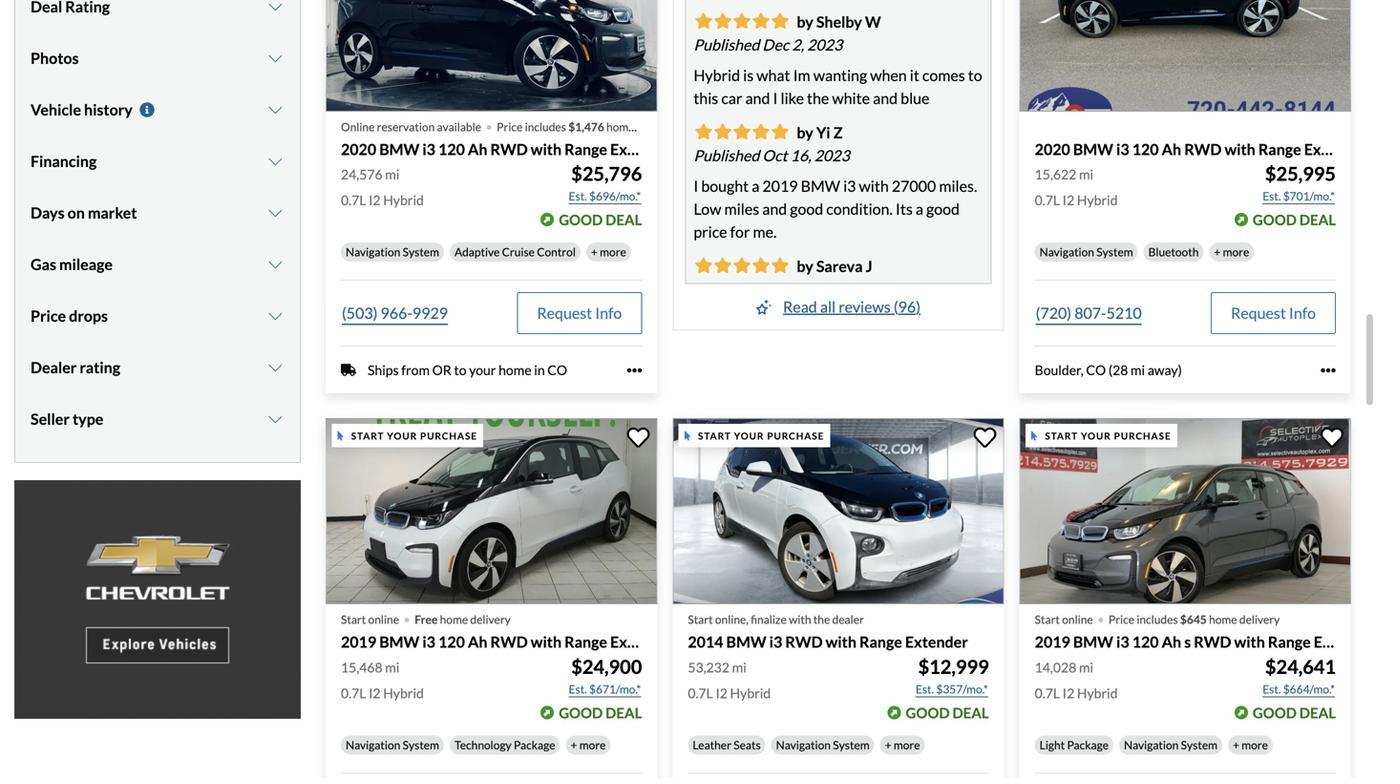 Task type: locate. For each thing, give the bounding box(es) containing it.
i2 inside 14,028 mi 0.7l i2 hybrid
[[1063, 685, 1075, 701]]

chevron down image inside gas mileage dropdown button
[[266, 257, 285, 272]]

0 vertical spatial 2023
[[807, 35, 843, 54]]

3 purchase from the left
[[1114, 430, 1171, 442]]

start your purchase for $24,900
[[351, 430, 477, 442]]

2023 inside by sareva j published oct 9, 2023
[[806, 280, 841, 298]]

0 horizontal spatial online
[[368, 613, 399, 627]]

request info button up ellipsis h icon
[[1211, 292, 1336, 334]]

0.7l inside 15,468 mi 0.7l i2 hybrid
[[341, 685, 366, 701]]

1 horizontal spatial online
[[1062, 613, 1093, 627]]

more down est. $664/mo.* button
[[1242, 738, 1268, 752]]

more for $24,641
[[1242, 738, 1268, 752]]

price left drops
[[31, 306, 66, 325]]

i2 inside 15,468 mi 0.7l i2 hybrid
[[369, 685, 381, 701]]

1 horizontal spatial start your purchase
[[698, 430, 824, 442]]

and for by yi z published oct 16, 2023
[[762, 199, 787, 218]]

0.7l inside 14,028 mi 0.7l i2 hybrid
[[1035, 685, 1060, 701]]

1 vertical spatial the
[[813, 613, 830, 627]]

chevron down image
[[266, 0, 285, 14], [266, 102, 285, 117], [266, 154, 285, 169], [266, 205, 285, 221], [266, 257, 285, 272]]

package right technology
[[514, 738, 555, 752]]

mi right 24,576
[[385, 166, 400, 183]]

2 vertical spatial 2023
[[806, 280, 841, 298]]

2023
[[807, 35, 843, 54], [814, 146, 850, 165], [806, 280, 841, 298]]

delivery up $25,796
[[637, 120, 677, 134]]

+ for $12,999
[[885, 738, 892, 752]]

info
[[595, 304, 622, 323], [1289, 304, 1316, 323]]

est. inside '$25,995 est. $701/mo.*'
[[1263, 189, 1281, 203]]

your for $12,999
[[734, 430, 764, 442]]

co right in
[[548, 362, 567, 378]]

and inside the i bought a 2019 bmw i3 with 27000 miles. low miles and good condition. its a good price for me.
[[762, 199, 787, 218]]

2 mouse pointer image from the left
[[685, 431, 691, 441]]

chevron down image inside the seller type dropdown button
[[266, 412, 285, 427]]

chevron down image for dealer rating
[[266, 360, 285, 375]]

0 horizontal spatial i
[[694, 177, 698, 195]]

price
[[694, 222, 727, 241]]

i2 for $25,796
[[369, 192, 381, 208]]

2 vertical spatial published
[[694, 280, 760, 298]]

15,468 mi 0.7l i2 hybrid
[[341, 659, 424, 701]]

to right comes
[[968, 66, 982, 84]]

with inside 'online reservation available · price includes $1,476 home delivery 2020 bmw i3 120 ah rwd with range extender'
[[531, 140, 562, 159]]

system for bluetooth
[[1097, 245, 1133, 259]]

0 vertical spatial price
[[497, 120, 523, 134]]

hybrid inside "15,622 mi 0.7l i2 hybrid"
[[1077, 192, 1118, 208]]

home inside start online · free home delivery 2019 bmw i3 120 ah rwd with range extender
[[440, 613, 468, 627]]

navigation
[[346, 245, 400, 259], [1040, 245, 1094, 259], [346, 738, 400, 752], [776, 738, 831, 752], [1124, 738, 1179, 752]]

i left 'like'
[[773, 89, 778, 107]]

range inside start online · price includes $645 home delivery 2019 bmw i3 120 ah s rwd with range extender
[[1268, 633, 1311, 652]]

i3 inside the i bought a 2019 bmw i3 with 27000 miles. low miles and good condition. its a good price for me.
[[843, 177, 856, 195]]

good
[[790, 199, 823, 218], [926, 199, 960, 218]]

the inside start online, finalize with the dealer 2014 bmw i3 rwd with range extender
[[813, 613, 830, 627]]

2 request from the left
[[1231, 304, 1286, 323]]

all
[[820, 298, 836, 316]]

range
[[565, 140, 607, 159], [1259, 140, 1301, 159], [565, 633, 607, 652], [860, 633, 902, 652], [1268, 633, 1311, 652]]

by up 2,
[[797, 12, 813, 31]]

0 horizontal spatial price
[[31, 306, 66, 325]]

extender inside start online · price includes $645 home delivery 2019 bmw i3 120 ah s rwd with range extender
[[1314, 633, 1375, 652]]

oct up stars image
[[762, 280, 788, 298]]

1 by from the top
[[797, 12, 813, 31]]

request info button
[[517, 292, 642, 334], [1211, 292, 1336, 334]]

good down "est. $671/mo.*" button
[[559, 704, 603, 721]]

hybrid inside 15,468 mi 0.7l i2 hybrid
[[383, 685, 424, 701]]

chevron down image for gas mileage
[[266, 257, 285, 272]]

a up miles
[[752, 177, 760, 195]]

1 info from the left
[[595, 304, 622, 323]]

1 vertical spatial i
[[694, 177, 698, 195]]

available
[[437, 120, 481, 134]]

i3 inside start online · free home delivery 2019 bmw i3 120 ah rwd with range extender
[[422, 633, 435, 652]]

oct
[[762, 146, 788, 165], [762, 280, 788, 298]]

good down est. $664/mo.* button
[[1253, 704, 1297, 721]]

bmw down reservation at the left of page
[[379, 140, 419, 159]]

s
[[1184, 633, 1191, 652]]

+ more for $24,900
[[571, 738, 606, 752]]

2 request info from the left
[[1231, 304, 1316, 323]]

i2 down 14,028
[[1063, 685, 1075, 701]]

price drops
[[31, 306, 108, 325]]

deal
[[606, 211, 642, 228], [1300, 211, 1336, 228], [606, 704, 642, 721], [953, 704, 989, 721], [1300, 704, 1336, 721]]

2023 inside by yi z published oct 16, 2023
[[814, 146, 850, 165]]

1 request info button from the left
[[517, 292, 642, 334]]

2019 inside the i bought a 2019 bmw i3 with 27000 miles. low miles and good condition. its a good price for me.
[[762, 177, 798, 195]]

home inside 'online reservation available · price includes $1,476 home delivery 2020 bmw i3 120 ah rwd with range extender'
[[606, 120, 635, 134]]

a right its
[[916, 199, 923, 218]]

2 horizontal spatial 2019
[[1035, 633, 1070, 652]]

home inside start online · price includes $645 home delivery 2019 bmw i3 120 ah s rwd with range extender
[[1209, 613, 1237, 627]]

$24,900 est. $671/mo.*
[[569, 656, 642, 696]]

2023 right 2,
[[807, 35, 843, 54]]

i3 down finalize in the right bottom of the page
[[769, 633, 782, 652]]

i2 down 53,232
[[716, 685, 728, 701]]

0 vertical spatial by
[[797, 12, 813, 31]]

more down 'est. $357/mo.*' 'button'
[[894, 738, 920, 752]]

2 vertical spatial price
[[1109, 613, 1135, 627]]

online for $24,641
[[1062, 613, 1093, 627]]

24,576
[[341, 166, 383, 183]]

2 request info button from the left
[[1211, 292, 1336, 334]]

1 horizontal spatial info
[[1289, 304, 1316, 323]]

by left yi
[[797, 123, 813, 142]]

1 horizontal spatial mouse pointer image
[[685, 431, 691, 441]]

0.7l for $25,995
[[1035, 192, 1060, 208]]

2 chevron down image from the top
[[266, 102, 285, 117]]

price inside dropdown button
[[31, 306, 66, 325]]

0 horizontal spatial a
[[752, 177, 760, 195]]

· left the free
[[403, 601, 411, 635]]

days
[[31, 203, 65, 222]]

ah
[[468, 140, 487, 159], [1162, 140, 1181, 159], [468, 633, 487, 652], [1162, 633, 1181, 652]]

on
[[67, 203, 85, 222]]

2 chevron down image from the top
[[266, 308, 285, 324]]

rwd inside start online · price includes $645 home delivery 2019 bmw i3 120 ah s rwd with range extender
[[1194, 633, 1231, 652]]

est. inside $12,999 est. $357/mo.*
[[916, 682, 934, 696]]

good
[[559, 211, 603, 228], [1253, 211, 1297, 228], [559, 704, 603, 721], [906, 704, 950, 721], [1253, 704, 1297, 721]]

more for $12,999
[[894, 738, 920, 752]]

est. inside $24,641 est. $664/mo.*
[[1263, 682, 1281, 696]]

vehicle history
[[31, 100, 133, 119]]

deal down $696/mo.*
[[606, 211, 642, 228]]

home right the free
[[440, 613, 468, 627]]

i3 up 14,028 mi 0.7l i2 hybrid
[[1116, 633, 1129, 652]]

0 horizontal spatial co
[[548, 362, 567, 378]]

deal for $12,999
[[953, 704, 989, 721]]

2 vertical spatial by
[[797, 257, 813, 275]]

online inside start online · price includes $645 home delivery 2019 bmw i3 120 ah s rwd with range extender
[[1062, 613, 1093, 627]]

· inside 'online reservation available · price includes $1,476 home delivery 2020 bmw i3 120 ah rwd with range extender'
[[485, 108, 493, 142]]

online
[[341, 120, 375, 134]]

mi inside 53,232 mi 0.7l i2 hybrid
[[732, 659, 747, 676]]

im
[[793, 66, 810, 84]]

financing button
[[31, 137, 285, 185]]

good down 'est. $357/mo.*' 'button'
[[906, 704, 950, 721]]

the left dealer
[[813, 613, 830, 627]]

· up 14,028 mi 0.7l i2 hybrid
[[1097, 601, 1105, 635]]

(503) 966-9929
[[342, 304, 448, 323]]

i2 down 24,576
[[369, 192, 381, 208]]

0 vertical spatial includes
[[525, 120, 566, 134]]

2 info from the left
[[1289, 304, 1316, 323]]

online left the free
[[368, 613, 399, 627]]

· inside start online · price includes $645 home delivery 2019 bmw i3 120 ah s rwd with range extender
[[1097, 601, 1105, 635]]

1 horizontal spatial ·
[[485, 108, 493, 142]]

1 request from the left
[[537, 304, 592, 323]]

0.7l inside 24,576 mi 0.7l i2 hybrid
[[341, 192, 366, 208]]

it
[[910, 66, 919, 84]]

0 vertical spatial published
[[694, 35, 760, 54]]

price
[[497, 120, 523, 134], [31, 306, 66, 325], [1109, 613, 1135, 627]]

mi inside "15,622 mi 0.7l i2 hybrid"
[[1079, 166, 1094, 183]]

navigation for adaptive cruise control
[[346, 245, 400, 259]]

0 horizontal spatial start your purchase
[[351, 430, 477, 442]]

purchase for $24,900
[[420, 430, 477, 442]]

by inside the by shelby w published dec 2, 2023
[[797, 12, 813, 31]]

chevron down image
[[266, 51, 285, 66], [266, 308, 285, 324], [266, 360, 285, 375], [266, 412, 285, 427]]

(28
[[1109, 362, 1128, 378]]

and up me.
[[762, 199, 787, 218]]

3 chevron down image from the top
[[266, 360, 285, 375]]

0 horizontal spatial 2019
[[341, 633, 376, 652]]

1 vertical spatial oct
[[762, 280, 788, 298]]

package
[[514, 738, 555, 752], [1067, 738, 1109, 752]]

market
[[88, 203, 137, 222]]

1 horizontal spatial i
[[773, 89, 778, 107]]

adaptive cruise control
[[455, 245, 576, 259]]

mi inside 15,468 mi 0.7l i2 hybrid
[[385, 659, 400, 676]]

+ more
[[591, 245, 626, 259], [1214, 245, 1249, 259], [571, 738, 606, 752], [885, 738, 920, 752], [1233, 738, 1268, 752]]

start your purchase for $24,641
[[1045, 430, 1171, 442]]

2023 inside the by shelby w published dec 2, 2023
[[807, 35, 843, 54]]

2 by from the top
[[797, 123, 813, 142]]

1 horizontal spatial good
[[926, 199, 960, 218]]

i3
[[422, 140, 435, 159], [1116, 140, 1129, 159], [843, 177, 856, 195], [422, 633, 435, 652], [769, 633, 782, 652], [1116, 633, 1129, 652]]

car
[[721, 89, 742, 107]]

online up 14,028
[[1062, 613, 1093, 627]]

1 horizontal spatial request
[[1231, 304, 1286, 323]]

i2 inside 24,576 mi 0.7l i2 hybrid
[[369, 192, 381, 208]]

1 horizontal spatial 2020
[[1035, 140, 1070, 159]]

request info button down the control
[[517, 292, 642, 334]]

i2 down 15,468
[[369, 685, 381, 701]]

mileage
[[59, 255, 113, 274]]

3 start your purchase from the left
[[1045, 430, 1171, 442]]

hybrid inside 14,028 mi 0.7l i2 hybrid
[[1077, 685, 1118, 701]]

delivery
[[637, 120, 677, 134], [470, 613, 511, 627], [1239, 613, 1280, 627]]

boulder,
[[1035, 362, 1084, 378]]

2020 up '15,622'
[[1035, 140, 1070, 159]]

rwd inside start online · free home delivery 2019 bmw i3 120 ah rwd with range extender
[[490, 633, 528, 652]]

info circle image
[[137, 102, 156, 117]]

0 horizontal spatial good
[[790, 199, 823, 218]]

includes left $645
[[1137, 613, 1178, 627]]

0.7l for $24,900
[[341, 685, 366, 701]]

request info button for (720) 807-5210
[[1211, 292, 1336, 334]]

mi for $25,796
[[385, 166, 400, 183]]

120 inside start online · free home delivery 2019 bmw i3 120 ah rwd with range extender
[[438, 633, 465, 652]]

package for technology package
[[514, 738, 555, 752]]

3 by from the top
[[797, 257, 813, 275]]

with inside start online · price includes $645 home delivery 2019 bmw i3 120 ah s rwd with range extender
[[1234, 633, 1265, 652]]

2 oct from the top
[[762, 280, 788, 298]]

2 horizontal spatial start your purchase
[[1045, 430, 1171, 442]]

hybrid is what im wanting when it comes to this car and i like the white and blue
[[694, 66, 982, 107]]

price left $645
[[1109, 613, 1135, 627]]

1 horizontal spatial price
[[497, 120, 523, 134]]

stars image
[[756, 300, 772, 315]]

more for $25,796
[[600, 245, 626, 259]]

0 horizontal spatial info
[[595, 304, 622, 323]]

range down dealer
[[860, 633, 902, 652]]

hybrid inside 24,576 mi 0.7l i2 hybrid
[[383, 192, 424, 208]]

delivery right the free
[[470, 613, 511, 627]]

ah inside start online · free home delivery 2019 bmw i3 120 ah rwd with range extender
[[468, 633, 487, 652]]

1 vertical spatial price
[[31, 306, 66, 325]]

by inside by yi z published oct 16, 2023
[[797, 123, 813, 142]]

0.7l inside "15,622 mi 0.7l i2 hybrid"
[[1035, 192, 1060, 208]]

package right light
[[1067, 738, 1109, 752]]

info for (720) 807-5210
[[1289, 304, 1316, 323]]

mouse pointer image
[[338, 431, 344, 441], [685, 431, 691, 441]]

0 vertical spatial i
[[773, 89, 778, 107]]

navigation up (720)
[[1040, 245, 1094, 259]]

2 online from the left
[[1062, 613, 1093, 627]]

1 horizontal spatial request info
[[1231, 304, 1316, 323]]

1 start your purchase from the left
[[351, 430, 477, 442]]

14,028
[[1035, 659, 1077, 676]]

1 horizontal spatial co
[[1086, 362, 1106, 378]]

published inside the by shelby w published dec 2, 2023
[[694, 35, 760, 54]]

2 start your purchase from the left
[[698, 430, 824, 442]]

navigation down 15,468 mi 0.7l i2 hybrid
[[346, 738, 400, 752]]

i3 inside 'online reservation available · price includes $1,476 home delivery 2020 bmw i3 120 ah rwd with range extender'
[[422, 140, 435, 159]]

delivery up $24,641
[[1239, 613, 1280, 627]]

est. for $24,641
[[1263, 682, 1281, 696]]

1 2020 from the left
[[341, 140, 376, 159]]

delivery inside start online · free home delivery 2019 bmw i3 120 ah rwd with range extender
[[470, 613, 511, 627]]

1 horizontal spatial delivery
[[637, 120, 677, 134]]

published up 'bought'
[[694, 146, 760, 165]]

hybrid
[[694, 66, 740, 84], [383, 192, 424, 208], [1077, 192, 1118, 208], [383, 685, 424, 701], [730, 685, 771, 701], [1077, 685, 1118, 701]]

range down $1,476
[[565, 140, 607, 159]]

deal down "$701/mo.*"
[[1300, 211, 1336, 228]]

mi for $24,900
[[385, 659, 400, 676]]

good down est. $701/mo.* button
[[1253, 211, 1297, 228]]

chevron down image inside price drops dropdown button
[[266, 308, 285, 324]]

1 published from the top
[[694, 35, 760, 54]]

mouse pointer image for ·
[[338, 431, 344, 441]]

est. inside $24,900 est. $671/mo.*
[[569, 682, 587, 696]]

1 horizontal spatial request info button
[[1211, 292, 1336, 334]]

to inside hybrid is what im wanting when it comes to this car and i like the white and blue
[[968, 66, 982, 84]]

4 chevron down image from the top
[[266, 412, 285, 427]]

1 vertical spatial a
[[916, 199, 923, 218]]

online for $24,900
[[368, 613, 399, 627]]

i
[[773, 89, 778, 107], [694, 177, 698, 195]]

2023 right 9,
[[806, 280, 841, 298]]

chevron down image inside the days on market dropdown button
[[266, 205, 285, 221]]

deal down $671/mo.*
[[606, 704, 642, 721]]

more down "est. $671/mo.*" button
[[579, 738, 606, 752]]

1 vertical spatial by
[[797, 123, 813, 142]]

start inside start online · free home delivery 2019 bmw i3 120 ah rwd with range extender
[[341, 613, 366, 627]]

oct left 16,
[[762, 146, 788, 165]]

bmw inside start online · price includes $645 home delivery 2019 bmw i3 120 ah s rwd with range extender
[[1073, 633, 1113, 652]]

0.7l
[[341, 192, 366, 208], [1035, 192, 1060, 208], [341, 685, 366, 701], [688, 685, 713, 701], [1035, 685, 1060, 701]]

2019 down 16,
[[762, 177, 798, 195]]

the right 'like'
[[807, 89, 829, 107]]

navigation system for technology package
[[346, 738, 439, 752]]

i up low
[[694, 177, 698, 195]]

to right 'or'
[[454, 362, 467, 378]]

bmw down 16,
[[801, 177, 840, 195]]

1 request info from the left
[[537, 304, 622, 323]]

0 vertical spatial the
[[807, 89, 829, 107]]

1 vertical spatial published
[[694, 146, 760, 165]]

i3 down reservation at the left of page
[[422, 140, 435, 159]]

1 chevron down image from the top
[[266, 51, 285, 66]]

i2 inside "15,622 mi 0.7l i2 hybrid"
[[1063, 192, 1075, 208]]

chevron down image inside financing dropdown button
[[266, 154, 285, 169]]

vehicle history button
[[31, 86, 285, 134]]

0 vertical spatial to
[[968, 66, 982, 84]]

0 horizontal spatial 2020
[[341, 140, 376, 159]]

5 chevron down image from the top
[[266, 257, 285, 272]]

2 horizontal spatial ·
[[1097, 601, 1105, 635]]

range up the $24,900
[[565, 633, 607, 652]]

1 oct from the top
[[762, 146, 788, 165]]

0 horizontal spatial request
[[537, 304, 592, 323]]

the
[[807, 89, 829, 107], [813, 613, 830, 627]]

2023 for sareva
[[806, 280, 841, 298]]

est. down $25,995
[[1263, 189, 1281, 203]]

mi right 15,468
[[385, 659, 400, 676]]

+ more down 'est. $357/mo.*' 'button'
[[885, 738, 920, 752]]

2 package from the left
[[1067, 738, 1109, 752]]

0.7l down 24,576
[[341, 192, 366, 208]]

by inside by sareva j published oct 9, 2023
[[797, 257, 813, 275]]

with inside start online · free home delivery 2019 bmw i3 120 ah rwd with range extender
[[531, 633, 562, 652]]

co left the (28
[[1086, 362, 1106, 378]]

1 vertical spatial 2023
[[814, 146, 850, 165]]

+ more for $24,641
[[1233, 738, 1268, 752]]

i2 down '15,622'
[[1063, 192, 1075, 208]]

1 purchase from the left
[[420, 430, 477, 442]]

mi right the (28
[[1131, 362, 1145, 378]]

· right available
[[485, 108, 493, 142]]

0 horizontal spatial request info
[[537, 304, 622, 323]]

oct inside by yi z published oct 16, 2023
[[762, 146, 788, 165]]

good deal down 'est. $357/mo.*' 'button'
[[906, 704, 989, 721]]

good deal for $24,900
[[559, 704, 642, 721]]

2023 for shelby
[[807, 35, 843, 54]]

rating
[[80, 358, 120, 377]]

0.7l inside 53,232 mi 0.7l i2 hybrid
[[688, 685, 713, 701]]

request info
[[537, 304, 622, 323], [1231, 304, 1316, 323]]

+ more right the control
[[591, 245, 626, 259]]

comes
[[922, 66, 965, 84]]

photos button
[[31, 34, 285, 82]]

2 horizontal spatial purchase
[[1114, 430, 1171, 442]]

1 co from the left
[[548, 362, 567, 378]]

request for 9929
[[537, 304, 592, 323]]

0 vertical spatial oct
[[762, 146, 788, 165]]

good for $24,900
[[559, 704, 603, 721]]

(720)
[[1036, 304, 1072, 323]]

white
[[832, 89, 870, 107]]

by for by shelby w
[[797, 12, 813, 31]]

0 horizontal spatial ·
[[403, 601, 411, 635]]

includes
[[525, 120, 566, 134], [1137, 613, 1178, 627]]

for
[[730, 222, 750, 241]]

1 vertical spatial to
[[454, 362, 467, 378]]

purchase for $24,641
[[1114, 430, 1171, 442]]

home right $645
[[1209, 613, 1237, 627]]

extender
[[610, 140, 673, 159], [1304, 140, 1367, 159], [610, 633, 673, 652], [905, 633, 968, 652], [1314, 633, 1375, 652]]

and
[[745, 89, 770, 107], [873, 89, 898, 107], [762, 199, 787, 218]]

this
[[694, 89, 718, 107]]

chevron down image inside the 'photos' dropdown button
[[266, 51, 285, 66]]

2020 inside 'online reservation available · price includes $1,476 home delivery 2020 bmw i3 120 ah rwd with range extender'
[[341, 140, 376, 159]]

published up stars image
[[694, 280, 760, 298]]

+ for $24,900
[[571, 738, 577, 752]]

extender up $24,641
[[1314, 633, 1375, 652]]

2020 down online
[[341, 140, 376, 159]]

chevron down image for financing
[[266, 154, 285, 169]]

includes left $1,476
[[525, 120, 566, 134]]

oct for 9,
[[762, 280, 788, 298]]

i3 up the condition.
[[843, 177, 856, 195]]

est. inside $25,796 est. $696/mo.*
[[569, 189, 587, 203]]

3 published from the top
[[694, 280, 760, 298]]

mi inside 24,576 mi 0.7l i2 hybrid
[[385, 166, 400, 183]]

published inside by sareva j published oct 9, 2023
[[694, 280, 760, 298]]

hybrid inside 53,232 mi 0.7l i2 hybrid
[[730, 685, 771, 701]]

est. down $24,641
[[1263, 682, 1281, 696]]

navigation for bluetooth
[[1040, 245, 1094, 259]]

$24,641
[[1265, 656, 1336, 678]]

$25,995 est. $701/mo.*
[[1263, 163, 1336, 203]]

1 horizontal spatial to
[[968, 66, 982, 84]]

1 horizontal spatial package
[[1067, 738, 1109, 752]]

2019 up 15,468
[[341, 633, 376, 652]]

navigation right seats
[[776, 738, 831, 752]]

request for 5210
[[1231, 304, 1286, 323]]

est. down $12,999
[[916, 682, 934, 696]]

2023 for yi
[[814, 146, 850, 165]]

i2 for $24,641
[[1063, 685, 1075, 701]]

0.7l down 15,468
[[341, 685, 366, 701]]

hybrid for $12,999
[[730, 685, 771, 701]]

good deal down est. $696/mo.* 'button'
[[559, 211, 642, 228]]

$645
[[1180, 613, 1207, 627]]

0.7l down 53,232
[[688, 685, 713, 701]]

2 published from the top
[[694, 146, 760, 165]]

2 purchase from the left
[[767, 430, 824, 442]]

drops
[[69, 306, 108, 325]]

4 chevron down image from the top
[[266, 205, 285, 221]]

2 horizontal spatial delivery
[[1239, 613, 1280, 627]]

black 2020 bmw i3 120 ah rwd with range extender wagon rear-wheel drive 1-speed dual clutch image
[[1020, 0, 1351, 112]]

120 inside 'online reservation available · price includes $1,476 home delivery 2020 bmw i3 120 ah rwd with range extender'
[[438, 140, 465, 159]]

0 horizontal spatial purchase
[[420, 430, 477, 442]]

1 vertical spatial includes
[[1137, 613, 1178, 627]]

request info for 5210
[[1231, 304, 1316, 323]]

est. for $24,900
[[569, 682, 587, 696]]

1 package from the left
[[514, 738, 555, 752]]

120 inside start online · price includes $645 home delivery 2019 bmw i3 120 ah s rwd with range extender
[[1132, 633, 1159, 652]]

3 chevron down image from the top
[[266, 154, 285, 169]]

mi inside 14,028 mi 0.7l i2 hybrid
[[1079, 659, 1094, 676]]

1 horizontal spatial 2019
[[762, 177, 798, 195]]

0 horizontal spatial request info button
[[517, 292, 642, 334]]

0 horizontal spatial delivery
[[470, 613, 511, 627]]

start online · free home delivery 2019 bmw i3 120 ah rwd with range extender
[[341, 601, 673, 652]]

chevron down image inside the dealer rating dropdown button
[[266, 360, 285, 375]]

0 horizontal spatial to
[[454, 362, 467, 378]]

good deal down est. $701/mo.* button
[[1253, 211, 1336, 228]]

i2
[[369, 192, 381, 208], [1063, 192, 1075, 208], [369, 685, 381, 701], [716, 685, 728, 701], [1063, 685, 1075, 701]]

1 horizontal spatial includes
[[1137, 613, 1178, 627]]

2 horizontal spatial price
[[1109, 613, 1135, 627]]

0 horizontal spatial package
[[514, 738, 555, 752]]

1 online from the left
[[368, 613, 399, 627]]

bmw down online,
[[726, 633, 766, 652]]

truck image
[[341, 363, 356, 378]]

light package
[[1040, 738, 1109, 752]]

fluid black w/bmw i frozen blue accent 2020 bmw i3 120 ah rwd with range extender wagon rear-wheel drive automatic image
[[326, 0, 657, 112]]

est.
[[569, 189, 587, 203], [1263, 189, 1281, 203], [569, 682, 587, 696], [916, 682, 934, 696], [1263, 682, 1281, 696]]

2019 up 14,028
[[1035, 633, 1070, 652]]

$25,796
[[571, 163, 642, 185]]

by shelby w published dec 2, 2023
[[694, 12, 881, 54]]

· inside start online · free home delivery 2019 bmw i3 120 ah rwd with range extender
[[403, 601, 411, 635]]

ah inside start online · price includes $645 home delivery 2019 bmw i3 120 ah s rwd with range extender
[[1162, 633, 1181, 652]]

good deal
[[559, 211, 642, 228], [1253, 211, 1336, 228], [559, 704, 642, 721], [906, 704, 989, 721], [1253, 704, 1336, 721]]

0 horizontal spatial includes
[[525, 120, 566, 134]]

good left the condition.
[[790, 199, 823, 218]]

est. down the $24,900
[[569, 682, 587, 696]]

start your purchase
[[351, 430, 477, 442], [698, 430, 824, 442], [1045, 430, 1171, 442]]

good deal down est. $664/mo.* button
[[1253, 704, 1336, 721]]

published up is
[[694, 35, 760, 54]]

extender inside 'online reservation available · price includes $1,476 home delivery 2020 bmw i3 120 ah rwd with range extender'
[[610, 140, 673, 159]]

0 horizontal spatial mouse pointer image
[[338, 431, 344, 441]]

online
[[368, 613, 399, 627], [1062, 613, 1093, 627]]

i3 down the free
[[422, 633, 435, 652]]

1 mouse pointer image from the left
[[338, 431, 344, 441]]

dealer
[[832, 613, 864, 627]]

oct for 16,
[[762, 146, 788, 165]]

1 horizontal spatial purchase
[[767, 430, 824, 442]]

range up $25,995
[[1259, 140, 1301, 159]]

$24,900
[[571, 656, 642, 678]]

chevron down image for seller type
[[266, 412, 285, 427]]

est. $357/mo.* button
[[915, 680, 989, 699]]

mi for $25,995
[[1079, 166, 1094, 183]]

bmw up 14,028 mi 0.7l i2 hybrid
[[1073, 633, 1113, 652]]

mi right 14,028
[[1079, 659, 1094, 676]]

+ for $24,641
[[1233, 738, 1240, 752]]

navigation for technology package
[[346, 738, 400, 752]]



Task type: vqa. For each thing, say whether or not it's contained in the screenshot.
$887 inside the 'Price includes $887 delivery to Denver, CO'
no



Task type: describe. For each thing, give the bounding box(es) containing it.
i bought a 2019 bmw i3 with 27000 miles. low miles and good condition. its a good price for me.
[[694, 177, 977, 241]]

price inside 'online reservation available · price includes $1,476 home delivery 2020 bmw i3 120 ah rwd with range extender'
[[497, 120, 523, 134]]

$701/mo.*
[[1283, 189, 1335, 203]]

more for $24,900
[[579, 738, 606, 752]]

2020 bmw i3 120 ah rwd with range extender
[[1035, 140, 1367, 159]]

low
[[694, 199, 721, 218]]

good deal for $25,796
[[559, 211, 642, 228]]

deal for $24,641
[[1300, 704, 1336, 721]]

cruise
[[502, 245, 535, 259]]

bluetooth
[[1149, 245, 1199, 259]]

2 good from the left
[[926, 199, 960, 218]]

free
[[415, 613, 438, 627]]

(720) 807-5210
[[1036, 304, 1142, 323]]

gas mileage
[[31, 255, 113, 274]]

+ more for $25,796
[[591, 245, 626, 259]]

1 good from the left
[[790, 199, 823, 218]]

start online · price includes $645 home delivery 2019 bmw i3 120 ah s rwd with range extender
[[1035, 601, 1375, 652]]

9,
[[790, 280, 803, 298]]

2019 inside start online · price includes $645 home delivery 2019 bmw i3 120 ah s rwd with range extender
[[1035, 633, 1070, 652]]

i2 for $12,999
[[716, 685, 728, 701]]

extender inside start online · free home delivery 2019 bmw i3 120 ah rwd with range extender
[[610, 633, 673, 652]]

price drops button
[[31, 292, 285, 340]]

from
[[401, 362, 430, 378]]

with inside the i bought a 2019 bmw i3 with 27000 miles. low miles and good condition. its a good price for me.
[[859, 177, 889, 195]]

navigation right light package
[[1124, 738, 1179, 752]]

i3 inside start online · price includes $645 home delivery 2019 bmw i3 120 ah s rwd with range extender
[[1116, 633, 1129, 652]]

by for by sareva j
[[797, 257, 813, 275]]

hybrid for $25,796
[[383, 192, 424, 208]]

system for technology package
[[403, 738, 439, 752]]

15,622 mi 0.7l i2 hybrid
[[1035, 166, 1118, 208]]

package for light package
[[1067, 738, 1109, 752]]

home left in
[[499, 362, 531, 378]]

dealer rating
[[31, 358, 120, 377]]

i inside hybrid is what im wanting when it comes to this car and i like the white and blue
[[773, 89, 778, 107]]

blue
[[901, 89, 930, 107]]

chevron down image for price drops
[[266, 308, 285, 324]]

me.
[[753, 222, 777, 241]]

2 co from the left
[[1086, 362, 1106, 378]]

your for $24,900
[[387, 430, 417, 442]]

delivery inside 'online reservation available · price includes $1,476 home delivery 2020 bmw i3 120 ah rwd with range extender'
[[637, 120, 677, 134]]

5210
[[1106, 304, 1142, 323]]

technology
[[455, 738, 512, 752]]

0 vertical spatial a
[[752, 177, 760, 195]]

est. $664/mo.* button
[[1262, 680, 1336, 699]]

shelby
[[816, 12, 862, 31]]

range inside start online · free home delivery 2019 bmw i3 120 ah rwd with range extender
[[565, 633, 607, 652]]

boulder, co (28 mi away)
[[1035, 362, 1182, 378]]

more right bluetooth
[[1223, 245, 1249, 259]]

chevron down image for photos
[[266, 51, 285, 66]]

i2 for $25,995
[[1063, 192, 1075, 208]]

start your purchase for $12,999
[[698, 430, 824, 442]]

is
[[743, 66, 754, 84]]

includes inside start online · price includes $645 home delivery 2019 bmw i3 120 ah s rwd with range extender
[[1137, 613, 1178, 627]]

53,232 mi 0.7l i2 hybrid
[[688, 659, 771, 701]]

est. $701/mo.* button
[[1262, 187, 1336, 206]]

· for $24,900
[[403, 601, 411, 635]]

$12,999
[[918, 656, 989, 678]]

includes inside 'online reservation available · price includes $1,476 home delivery 2020 bmw i3 120 ah rwd with range extender'
[[525, 120, 566, 134]]

i inside the i bought a 2019 bmw i3 with 27000 miles. low miles and good condition. its a good price for me.
[[694, 177, 698, 195]]

technology package
[[455, 738, 555, 752]]

deal for $24,900
[[606, 704, 642, 721]]

by for by yi z
[[797, 123, 813, 142]]

$24,641 est. $664/mo.*
[[1263, 656, 1336, 696]]

(
[[894, 298, 898, 316]]

1 horizontal spatial a
[[916, 199, 923, 218]]

bmw inside 'online reservation available · price includes $1,476 home delivery 2020 bmw i3 120 ah rwd with range extender'
[[379, 140, 419, 159]]

published for bought
[[694, 146, 760, 165]]

$664/mo.*
[[1283, 682, 1335, 696]]

bought
[[701, 177, 749, 195]]

good for $12,999
[[906, 704, 950, 721]]

96
[[898, 298, 916, 316]]

request info button for (503) 966-9929
[[517, 292, 642, 334]]

$25,796 est. $696/mo.*
[[569, 163, 642, 203]]

days on market button
[[31, 189, 285, 237]]

capparis white/bmw i frozen bl 2019 bmw i3 120 ah rwd with range extender wagon rear-wheel drive 1-speed automatic image
[[326, 418, 657, 605]]

mi for $12,999
[[732, 659, 747, 676]]

miles
[[724, 199, 759, 218]]

your for $24,641
[[1081, 430, 1111, 442]]

mineral gray metallic w/bmw i frozen blue accent 2019 bmw i3 120 ah s rwd with range extender wagon rear-wheel drive automatic image
[[1020, 418, 1351, 605]]

its
[[896, 199, 913, 218]]

+ more right bluetooth
[[1214, 245, 1249, 259]]

and down when
[[873, 89, 898, 107]]

$671/mo.*
[[589, 682, 641, 696]]

dealer rating button
[[31, 344, 285, 391]]

seats
[[734, 738, 761, 752]]

extender inside start online, finalize with the dealer 2014 bmw i3 rwd with range extender
[[905, 633, 968, 652]]

request info for 9929
[[537, 304, 622, 323]]

white 2014 bmw i3 rwd with range extender wagon rear-wheel drive 1-speed dual clutch image
[[673, 418, 1004, 605]]

miles.
[[939, 177, 977, 195]]

mi for $24,641
[[1079, 659, 1094, 676]]

what
[[757, 66, 790, 84]]

good for $25,796
[[559, 211, 603, 228]]

finalize
[[751, 613, 787, 627]]

rwd inside 'online reservation available · price includes $1,476 home delivery 2020 bmw i3 120 ah rwd with range extender'
[[490, 140, 528, 159]]

14,028 mi 0.7l i2 hybrid
[[1035, 659, 1118, 701]]

9929
[[412, 304, 448, 323]]

away)
[[1148, 362, 1182, 378]]

seller
[[31, 410, 70, 428]]

chevron down image inside "vehicle history" 'dropdown button'
[[266, 102, 285, 117]]

and for by shelby w published dec 2, 2023
[[745, 89, 770, 107]]

leather
[[693, 738, 731, 752]]

financing
[[31, 152, 97, 170]]

hybrid for $24,900
[[383, 685, 424, 701]]

1 chevron down image from the top
[[266, 0, 285, 14]]

i2 for $24,900
[[369, 685, 381, 701]]

by sareva j published oct 9, 2023
[[694, 257, 872, 298]]

price inside start online · price includes $645 home delivery 2019 bmw i3 120 ah s rwd with range extender
[[1109, 613, 1135, 627]]

by yi z published oct 16, 2023
[[694, 123, 850, 165]]

16,
[[790, 146, 811, 165]]

deal for $25,995
[[1300, 211, 1336, 228]]

system for adaptive cruise control
[[403, 245, 439, 259]]

53,232
[[688, 659, 730, 676]]

read
[[783, 298, 817, 316]]

$1,476
[[568, 120, 604, 134]]

deal for $25,796
[[606, 211, 642, 228]]

)
[[916, 298, 921, 316]]

the inside hybrid is what im wanting when it comes to this car and i like the white and blue
[[807, 89, 829, 107]]

good deal for $25,995
[[1253, 211, 1336, 228]]

hybrid inside hybrid is what im wanting when it comes to this car and i like the white and blue
[[694, 66, 740, 84]]

info for (503) 966-9929
[[595, 304, 622, 323]]

est. for $25,995
[[1263, 189, 1281, 203]]

advertisement region
[[14, 480, 301, 719]]

range inside 'online reservation available · price includes $1,476 home delivery 2020 bmw i3 120 ah rwd with range extender'
[[565, 140, 607, 159]]

rwd inside start online, finalize with the dealer 2014 bmw i3 rwd with range extender
[[785, 633, 823, 652]]

i3 inside start online, finalize with the dealer 2014 bmw i3 rwd with range extender
[[769, 633, 782, 652]]

· for $24,641
[[1097, 601, 1105, 635]]

range inside start online, finalize with the dealer 2014 bmw i3 rwd with range extender
[[860, 633, 902, 652]]

type
[[73, 410, 103, 428]]

15,622
[[1035, 166, 1077, 183]]

bmw up "15,622 mi 0.7l i2 hybrid"
[[1073, 140, 1113, 159]]

0.7l for $12,999
[[688, 685, 713, 701]]

807-
[[1075, 304, 1106, 323]]

0.7l for $24,641
[[1035, 685, 1060, 701]]

mouse pointer image
[[1032, 431, 1037, 441]]

2014
[[688, 633, 723, 652]]

$696/mo.*
[[589, 189, 641, 203]]

navigation system for adaptive cruise control
[[346, 245, 439, 259]]

ellipsis h image
[[1321, 363, 1336, 378]]

in
[[534, 362, 545, 378]]

+ more for $12,999
[[885, 738, 920, 752]]

vehicle
[[31, 100, 81, 119]]

bmw inside start online, finalize with the dealer 2014 bmw i3 rwd with range extender
[[726, 633, 766, 652]]

27000
[[892, 177, 936, 195]]

ah inside 'online reservation available · price includes $1,476 home delivery 2020 bmw i3 120 ah rwd with range extender'
[[468, 140, 487, 159]]

adaptive
[[455, 245, 500, 259]]

when
[[870, 66, 907, 84]]

hybrid for $24,641
[[1077, 685, 1118, 701]]

published for is
[[694, 35, 760, 54]]

extender up $25,995
[[1304, 140, 1367, 159]]

i3 up "15,622 mi 0.7l i2 hybrid"
[[1116, 140, 1129, 159]]

2,
[[792, 35, 804, 54]]

0.7l for $25,796
[[341, 192, 366, 208]]

condition.
[[826, 199, 893, 218]]

hybrid for $25,995
[[1077, 192, 1118, 208]]

2019 inside start online · free home delivery 2019 bmw i3 120 ah rwd with range extender
[[341, 633, 376, 652]]

chevron down image for days on market
[[266, 205, 285, 221]]

good for $24,641
[[1253, 704, 1297, 721]]

+ for $25,796
[[591, 245, 598, 259]]

gas mileage button
[[31, 241, 285, 288]]

seller type
[[31, 410, 103, 428]]

24,576 mi 0.7l i2 hybrid
[[341, 166, 424, 208]]

w
[[865, 12, 881, 31]]

bmw inside start online · free home delivery 2019 bmw i3 120 ah rwd with range extender
[[379, 633, 419, 652]]

navigation system for bluetooth
[[1040, 245, 1133, 259]]

bmw inside the i bought a 2019 bmw i3 with 27000 miles. low miles and good condition. its a good price for me.
[[801, 177, 840, 195]]

start inside start online, finalize with the dealer 2014 bmw i3 rwd with range extender
[[688, 613, 713, 627]]

est. for $25,796
[[569, 189, 587, 203]]

gas
[[31, 255, 56, 274]]

ships
[[368, 362, 399, 378]]

$12,999 est. $357/mo.*
[[916, 656, 989, 696]]

control
[[537, 245, 576, 259]]

reviews
[[839, 298, 891, 316]]

sareva
[[816, 257, 863, 275]]

$25,995
[[1265, 163, 1336, 185]]

delivery inside start online · price includes $645 home delivery 2019 bmw i3 120 ah s rwd with range extender
[[1239, 613, 1280, 627]]

like
[[781, 89, 804, 107]]

start inside start online · price includes $645 home delivery 2019 bmw i3 120 ah s rwd with range extender
[[1035, 613, 1060, 627]]

good deal for $12,999
[[906, 704, 989, 721]]

2 2020 from the left
[[1035, 140, 1070, 159]]

mouse pointer image for finalize
[[685, 431, 691, 441]]

ellipsis h image
[[627, 363, 642, 378]]

est. for $12,999
[[916, 682, 934, 696]]

good deal for $24,641
[[1253, 704, 1336, 721]]

seller type button
[[31, 395, 285, 443]]

good for $25,995
[[1253, 211, 1297, 228]]

purchase for $12,999
[[767, 430, 824, 442]]



